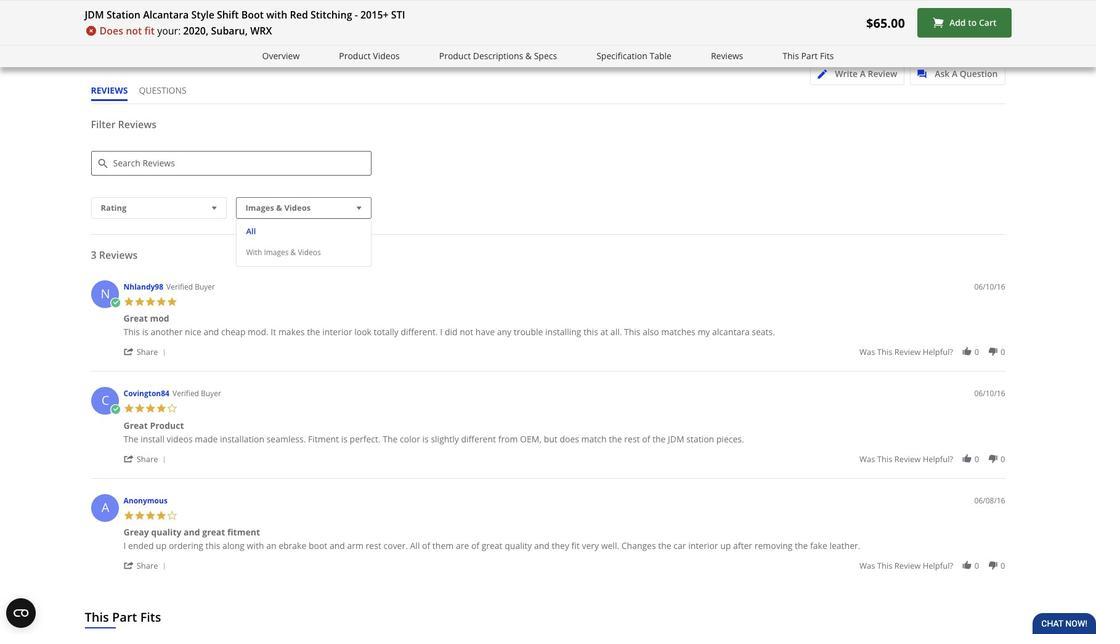 Task type: vqa. For each thing, say whether or not it's contained in the screenshot.
N's 'Helpful?'
yes



Task type: locate. For each thing, give the bounding box(es) containing it.
share image
[[124, 454, 134, 464], [124, 560, 134, 571]]

verified buyer heading
[[166, 282, 215, 292], [173, 389, 221, 399]]

0 vertical spatial fits
[[820, 50, 834, 62]]

0 vertical spatial interior
[[322, 326, 352, 338]]

of left them
[[422, 540, 430, 552]]

0 horizontal spatial all
[[246, 226, 256, 237]]

0 horizontal spatial fit
[[145, 24, 155, 38]]

0 vertical spatial reviews
[[711, 50, 743, 62]]

videos up all list box
[[284, 202, 311, 213]]

boot
[[309, 540, 327, 552]]

the left install
[[124, 433, 138, 445]]

interior right car
[[688, 540, 718, 552]]

1 horizontal spatial part
[[801, 50, 818, 62]]

1 was this review helpful? from the top
[[860, 347, 953, 358]]

jdm inside great product the install videos made installation seamless. fitment is perfect. the color is slightly different from oem, but does match the rest of the jdm station pieces.
[[668, 433, 684, 445]]

this part fits
[[783, 50, 834, 62], [85, 609, 161, 626]]

2 vertical spatial group
[[860, 560, 1005, 572]]

06/10/16
[[975, 282, 1005, 292], [975, 389, 1005, 399]]

share button
[[124, 346, 170, 358], [124, 453, 170, 465], [124, 560, 170, 572]]

the right makes
[[307, 326, 320, 338]]

1 helpful? from the top
[[923, 347, 953, 358]]

fit
[[145, 24, 155, 38], [572, 540, 580, 552]]

1 horizontal spatial fit
[[572, 540, 580, 552]]

images up all link at the left top of page
[[246, 202, 274, 213]]

share for n
[[137, 347, 158, 358]]

1 horizontal spatial this part fits
[[783, 50, 834, 62]]

0 vertical spatial helpful?
[[923, 347, 953, 358]]

cart
[[979, 17, 997, 29]]

rest
[[624, 433, 640, 445], [366, 540, 381, 552]]

1 horizontal spatial all
[[410, 540, 420, 552]]

fits
[[820, 50, 834, 62], [140, 609, 161, 626]]

cover.
[[384, 540, 408, 552]]

up
[[156, 540, 167, 552], [721, 540, 731, 552]]

with left an
[[247, 540, 264, 552]]

this for great mod this is another nice and cheap mod. it makes the interior look totally different. i did not have any trouble installing this at all. this also matches my alcantara seats.
[[877, 347, 893, 358]]

0 vertical spatial images
[[246, 202, 274, 213]]

1 horizontal spatial i
[[440, 326, 443, 338]]

verified buyer heading for c
[[173, 389, 221, 399]]

great up the "along"
[[202, 527, 225, 538]]

reviews inside heading
[[118, 118, 157, 131]]

share button for c
[[124, 453, 170, 465]]

all right cover.
[[410, 540, 420, 552]]

station
[[107, 8, 141, 22]]

2 vertical spatial review
[[895, 560, 921, 572]]

verified buyer heading up empty star image
[[173, 389, 221, 399]]

this
[[783, 50, 799, 62], [124, 326, 140, 338], [624, 326, 641, 338], [85, 609, 109, 626]]

table
[[650, 50, 672, 62]]

a right write
[[860, 68, 866, 79]]

are
[[456, 540, 469, 552]]

vote down review by nhlandy98 on 10 jun 2016 image
[[988, 347, 999, 357]]

great product heading
[[124, 420, 184, 434]]

i left ended
[[124, 540, 126, 552]]

review for n
[[895, 347, 921, 358]]

1 horizontal spatial of
[[471, 540, 479, 552]]

star image
[[167, 296, 177, 307], [124, 403, 134, 414], [145, 403, 156, 414], [156, 403, 167, 414], [124, 510, 134, 521], [145, 510, 156, 521], [156, 510, 167, 521]]

tab panel containing n
[[85, 274, 1012, 585]]

1 share button from the top
[[124, 346, 170, 358]]

2 great from the top
[[124, 420, 148, 431]]

1 vertical spatial circle checkmark image
[[110, 405, 121, 415]]

1 vertical spatial review
[[895, 454, 921, 465]]

was for n
[[860, 347, 875, 358]]

subaru,
[[211, 24, 248, 38]]

vote up review by covington84 on 10 jun 2016 image
[[962, 454, 973, 464]]

1 vertical spatial videos
[[284, 202, 311, 213]]

& inside all list box
[[291, 247, 296, 258]]

share left seperator icon
[[137, 454, 158, 465]]

not right did
[[460, 326, 473, 338]]

fit left your:
[[145, 24, 155, 38]]

2 was from the top
[[860, 454, 875, 465]]

buyer
[[195, 282, 215, 292], [201, 389, 221, 399]]

& left specs
[[526, 50, 532, 62]]

1 horizontal spatial quality
[[505, 540, 532, 552]]

jdm up does
[[85, 8, 104, 22]]

3 group from the top
[[860, 560, 1005, 572]]

2 share from the top
[[137, 454, 158, 465]]

product down -
[[339, 50, 371, 62]]

a for ask
[[952, 68, 958, 79]]

0 horizontal spatial jdm
[[85, 8, 104, 22]]

0 horizontal spatial product
[[150, 420, 184, 431]]

share image for greay quality and great fitment i ended up ordering this along with an ebrake boot and arm rest cover. all of them are of great quality and they fit very well. changes the car interior up after removing the fake leather.
[[124, 560, 134, 571]]

with inside greay quality and great fitment i ended up ordering this along with an ebrake boot and arm rest cover. all of them are of great quality and they fit very well. changes the car interior up after removing the fake leather.
[[247, 540, 264, 552]]

quality down empty star icon
[[151, 527, 181, 538]]

mod
[[150, 313, 169, 324]]

buyer up nice
[[195, 282, 215, 292]]

1 vertical spatial images
[[264, 247, 289, 258]]

share button for n
[[124, 346, 170, 358]]

circle checkmark image down 3 reviews
[[110, 298, 121, 308]]

product for product videos
[[339, 50, 371, 62]]

share button down 'another'
[[124, 346, 170, 358]]

-
[[355, 8, 358, 22]]

ordering
[[169, 540, 203, 552]]

1 vertical spatial with
[[247, 540, 264, 552]]

1 vertical spatial share
[[137, 454, 158, 465]]

of right match
[[642, 433, 650, 445]]

images inside field
[[246, 202, 274, 213]]

videos
[[373, 50, 400, 62], [284, 202, 311, 213], [298, 247, 321, 258]]

review
[[895, 347, 921, 358], [895, 454, 921, 465], [895, 560, 921, 572]]

ask a question button
[[910, 63, 1005, 85]]

1 group from the top
[[860, 347, 1005, 358]]

1 was from the top
[[860, 347, 875, 358]]

videos inside all list box
[[298, 247, 321, 258]]

star image
[[124, 296, 134, 307], [134, 296, 145, 307], [145, 296, 156, 307], [156, 296, 167, 307], [134, 403, 145, 414], [134, 510, 145, 521]]

1 horizontal spatial fits
[[820, 50, 834, 62]]

0 horizontal spatial &
[[276, 202, 282, 213]]

1 vertical spatial verified
[[173, 389, 199, 399]]

0 horizontal spatial interior
[[322, 326, 352, 338]]

tab panel
[[85, 274, 1012, 585]]

helpful? for n
[[923, 347, 953, 358]]

shift
[[217, 8, 239, 22]]

of
[[642, 433, 650, 445], [422, 540, 430, 552], [471, 540, 479, 552]]

0 vertical spatial all
[[246, 226, 256, 237]]

ask a question
[[935, 68, 998, 79]]

1 circle checkmark image from the top
[[110, 298, 121, 308]]

write a review button
[[810, 63, 905, 85]]

0 vertical spatial verified buyer heading
[[166, 282, 215, 292]]

different
[[461, 433, 496, 445]]

0 vertical spatial fit
[[145, 24, 155, 38]]

2 review date 06/10/16 element from the top
[[975, 389, 1005, 399]]

a for write
[[860, 68, 866, 79]]

great right are
[[482, 540, 503, 552]]

1 horizontal spatial the
[[383, 433, 398, 445]]

seperator image down 'another'
[[160, 349, 168, 356]]

a left anonymous
[[101, 499, 109, 516]]

0 vertical spatial share
[[137, 347, 158, 358]]

the
[[124, 433, 138, 445], [383, 433, 398, 445]]

and left they
[[534, 540, 550, 552]]

buyer up made
[[201, 389, 221, 399]]

verified right nhlandy98
[[166, 282, 193, 292]]

1 vertical spatial was
[[860, 454, 875, 465]]

1 vertical spatial share image
[[124, 560, 134, 571]]

3 helpful? from the top
[[923, 560, 953, 572]]

seperator image down greay quality and great fitment heading
[[160, 563, 168, 570]]

1 vertical spatial part
[[112, 609, 137, 626]]

open widget image
[[6, 598, 36, 628]]

1 seperator image from the top
[[160, 349, 168, 356]]

install
[[141, 433, 165, 445]]

0 vertical spatial part
[[801, 50, 818, 62]]

2 vertical spatial helpful?
[[923, 560, 953, 572]]

installing
[[545, 326, 581, 338]]

1 horizontal spatial jdm
[[668, 433, 684, 445]]

interior left look
[[322, 326, 352, 338]]

1 vertical spatial great
[[124, 420, 148, 431]]

1 06/10/16 from the top
[[975, 282, 1005, 292]]

0
[[975, 347, 979, 358], [1001, 347, 1005, 358], [975, 454, 979, 465], [1001, 454, 1005, 465], [975, 560, 979, 572], [1001, 560, 1005, 572]]

1 horizontal spatial up
[[721, 540, 731, 552]]

seperator image
[[160, 349, 168, 356], [160, 563, 168, 570]]

1 review date 06/10/16 element from the top
[[975, 282, 1005, 292]]

verified up empty star image
[[173, 389, 199, 399]]

&
[[526, 50, 532, 62], [276, 202, 282, 213], [291, 247, 296, 258]]

3 share from the top
[[137, 560, 158, 572]]

1 vertical spatial helpful?
[[923, 454, 953, 465]]

1 vertical spatial buyer
[[201, 389, 221, 399]]

share for c
[[137, 454, 158, 465]]

rest right match
[[624, 433, 640, 445]]

reviews
[[711, 50, 743, 62], [118, 118, 157, 131], [99, 248, 138, 262]]

0 vertical spatial verified
[[166, 282, 193, 292]]

and inside great mod this is another nice and cheap mod. it makes the interior look totally different. i did not have any trouble installing this at all. this also matches my alcantara seats.
[[204, 326, 219, 338]]

great mod heading
[[124, 313, 169, 327]]

jdm station alcantara style shift boot with red stitching - 2015+ sti
[[85, 8, 405, 22]]

0 vertical spatial circle checkmark image
[[110, 298, 121, 308]]

is left perfect.
[[341, 433, 348, 445]]

perfect.
[[350, 433, 381, 445]]

share right share image
[[137, 347, 158, 358]]

was this review helpful? left 'vote up review by anonymous on  8 jun 2016' icon
[[860, 560, 953, 572]]

0 horizontal spatial the
[[124, 433, 138, 445]]

0 horizontal spatial this part fits
[[85, 609, 161, 626]]

with left red
[[266, 8, 287, 22]]

0 vertical spatial share image
[[124, 454, 134, 464]]

review date 06/10/16 element for c
[[975, 389, 1005, 399]]

the left color
[[383, 433, 398, 445]]

helpful? left vote up review by covington84 on 10 jun 2016 image
[[923, 454, 953, 465]]

0 vertical spatial was
[[860, 347, 875, 358]]

was this review helpful? left vote up review by covington84 on 10 jun 2016 image
[[860, 454, 953, 465]]

this for greay quality and great fitment i ended up ordering this along with an ebrake boot and arm rest cover. all of them are of great quality and they fit very well. changes the car interior up after removing the fake leather.
[[877, 560, 893, 572]]

share image down ended
[[124, 560, 134, 571]]

2 circle checkmark image from the top
[[110, 405, 121, 415]]

great left mod on the left of page
[[124, 313, 148, 324]]

part
[[801, 50, 818, 62], [112, 609, 137, 626]]

1 vertical spatial was this review helpful?
[[860, 454, 953, 465]]

up right ended
[[156, 540, 167, 552]]

1 horizontal spatial &
[[291, 247, 296, 258]]

review date 06/08/16 element
[[975, 495, 1005, 506]]

great
[[202, 527, 225, 538], [482, 540, 503, 552]]

share image left seperator icon
[[124, 454, 134, 464]]

1 vertical spatial rest
[[366, 540, 381, 552]]

1 horizontal spatial a
[[860, 68, 866, 79]]

was this review helpful? for n
[[860, 347, 953, 358]]

0 vertical spatial share button
[[124, 346, 170, 358]]

and up ordering
[[184, 527, 200, 538]]

review
[[868, 68, 898, 79]]

2 06/10/16 from the top
[[975, 389, 1005, 399]]

your:
[[157, 24, 181, 38]]

images & videos element
[[236, 197, 371, 267]]

red
[[290, 8, 308, 22]]

4.3 star rating element
[[468, 15, 504, 51]]

verified buyer heading up mod on the left of page
[[166, 282, 215, 292]]

slightly
[[431, 433, 459, 445]]

arm
[[347, 540, 364, 552]]

at
[[601, 326, 608, 338]]

2 vertical spatial reviews
[[99, 248, 138, 262]]

product videos link
[[339, 49, 400, 63]]

review left vote up review by covington84 on 10 jun 2016 image
[[895, 454, 921, 465]]

up left after
[[721, 540, 731, 552]]

of right are
[[471, 540, 479, 552]]

product down empty star image
[[150, 420, 184, 431]]

interior
[[322, 326, 352, 338], [688, 540, 718, 552]]

1 share image from the top
[[124, 454, 134, 464]]

0 horizontal spatial rest
[[366, 540, 381, 552]]

all up with
[[246, 226, 256, 237]]

Images & Videos Filter field
[[236, 197, 371, 219]]

1 horizontal spatial with
[[266, 8, 287, 22]]

& up all list box
[[276, 202, 282, 213]]

great mod this is another nice and cheap mod. it makes the interior look totally different. i did not have any trouble installing this at all. this also matches my alcantara seats.
[[124, 313, 775, 338]]

0 vertical spatial review
[[895, 347, 921, 358]]

2 review from the top
[[895, 454, 921, 465]]

0 vertical spatial seperator image
[[160, 349, 168, 356]]

and left arm
[[330, 540, 345, 552]]

1 vertical spatial review date 06/10/16 element
[[975, 389, 1005, 399]]

06/10/16 for n
[[975, 282, 1005, 292]]

1 share from the top
[[137, 347, 158, 358]]

i
[[440, 326, 443, 338], [124, 540, 126, 552]]

0 horizontal spatial is
[[142, 326, 148, 338]]

share button down ended
[[124, 560, 170, 572]]

helpful? left 'vote up review by anonymous on  8 jun 2016' icon
[[923, 560, 953, 572]]

add to cart button
[[918, 8, 1012, 38]]

is left 'another'
[[142, 326, 148, 338]]

2 vertical spatial videos
[[298, 247, 321, 258]]

removing
[[755, 540, 793, 552]]

videos down images & videos filter field
[[298, 247, 321, 258]]

2 horizontal spatial of
[[642, 433, 650, 445]]

0 horizontal spatial i
[[124, 540, 126, 552]]

vote up review by anonymous on  8 jun 2016 image
[[962, 560, 973, 571]]

product descriptions & specs
[[439, 50, 557, 62]]

1 vertical spatial reviews
[[118, 118, 157, 131]]

also
[[643, 326, 659, 338]]

made
[[195, 433, 218, 445]]

nice
[[185, 326, 201, 338]]

2 horizontal spatial product
[[439, 50, 471, 62]]

style
[[191, 8, 214, 22]]

stitching
[[311, 8, 352, 22]]

product left descriptions
[[439, 50, 471, 62]]

2 vertical spatial share
[[137, 560, 158, 572]]

1 vertical spatial 06/10/16
[[975, 389, 1005, 399]]

helpful? left vote up review by nhlandy98 on 10 jun 2016 icon
[[923, 347, 953, 358]]

review left 'vote up review by anonymous on  8 jun 2016' icon
[[895, 560, 921, 572]]

great inside great mod this is another nice and cheap mod. it makes the interior look totally different. i did not have any trouble installing this at all. this also matches my alcantara seats.
[[124, 313, 148, 324]]

0 vertical spatial i
[[440, 326, 443, 338]]

this inside greay quality and great fitment i ended up ordering this along with an ebrake boot and arm rest cover. all of them are of great quality and they fit very well. changes the car interior up after removing the fake leather.
[[206, 540, 220, 552]]

0 vertical spatial great
[[124, 313, 148, 324]]

fitment
[[227, 527, 260, 538]]

1 vertical spatial i
[[124, 540, 126, 552]]

share button down install
[[124, 453, 170, 465]]

2 horizontal spatial a
[[952, 68, 958, 79]]

jdm
[[85, 8, 104, 22], [668, 433, 684, 445]]

a right ask
[[952, 68, 958, 79]]

verified for c
[[173, 389, 199, 399]]

1 horizontal spatial rest
[[624, 433, 640, 445]]

images
[[246, 202, 274, 213], [264, 247, 289, 258]]

i left did
[[440, 326, 443, 338]]

was this review helpful?
[[860, 347, 953, 358], [860, 454, 953, 465], [860, 560, 953, 572]]

2 seperator image from the top
[[160, 563, 168, 570]]

0 horizontal spatial fits
[[140, 609, 161, 626]]

group
[[860, 347, 1005, 358], [860, 454, 1005, 465], [860, 560, 1005, 572]]

product
[[339, 50, 371, 62], [439, 50, 471, 62], [150, 420, 184, 431]]

0 horizontal spatial of
[[422, 540, 430, 552]]

2 vertical spatial share button
[[124, 560, 170, 572]]

vote down review by anonymous on  8 jun 2016 image
[[988, 560, 999, 571]]

& for descriptions
[[526, 50, 532, 62]]

0 vertical spatial was this review helpful?
[[860, 347, 953, 358]]

1 vertical spatial verified buyer heading
[[173, 389, 221, 399]]

greay quality and great fitment heading
[[124, 527, 260, 541]]

0 vertical spatial great
[[202, 527, 225, 538]]

leather.
[[830, 540, 861, 552]]

with
[[266, 8, 287, 22], [247, 540, 264, 552]]

this
[[584, 326, 598, 338], [877, 347, 893, 358], [877, 454, 893, 465], [206, 540, 220, 552], [877, 560, 893, 572]]

station
[[687, 433, 714, 445]]

circle checkmark image
[[110, 298, 121, 308], [110, 405, 121, 415]]

filter
[[91, 118, 115, 131]]

and right nice
[[204, 326, 219, 338]]

group for n
[[860, 347, 1005, 358]]

& right with
[[291, 247, 296, 258]]

jdm left station
[[668, 433, 684, 445]]

2 the from the left
[[383, 433, 398, 445]]

circle checkmark image right c
[[110, 405, 121, 415]]

1 great from the top
[[124, 313, 148, 324]]

rest right arm
[[366, 540, 381, 552]]

1 review from the top
[[895, 347, 921, 358]]

2 horizontal spatial &
[[526, 50, 532, 62]]

add to cart
[[950, 17, 997, 29]]

1 vertical spatial interior
[[688, 540, 718, 552]]

ended
[[128, 540, 154, 552]]

2 share image from the top
[[124, 560, 134, 571]]

review left vote up review by nhlandy98 on 10 jun 2016 icon
[[895, 347, 921, 358]]

images right with
[[264, 247, 289, 258]]

2015+
[[360, 8, 389, 22]]

look
[[354, 326, 372, 338]]

tab list
[[91, 84, 198, 104]]

2 group from the top
[[860, 454, 1005, 465]]

1 vertical spatial share button
[[124, 453, 170, 465]]

the
[[307, 326, 320, 338], [609, 433, 622, 445], [653, 433, 666, 445], [658, 540, 672, 552], [795, 540, 808, 552]]

fit left very
[[572, 540, 580, 552]]

quality left they
[[505, 540, 532, 552]]

great up install
[[124, 420, 148, 431]]

videos
[[167, 433, 193, 445]]

installation
[[220, 433, 264, 445]]

buyer for c
[[201, 389, 221, 399]]

2 share button from the top
[[124, 453, 170, 465]]

videos down sti
[[373, 50, 400, 62]]

0 horizontal spatial not
[[126, 24, 142, 38]]

of inside great product the install videos made installation seamless. fitment is perfect. the color is slightly different from oem, but does match the rest of the jdm station pieces.
[[642, 433, 650, 445]]

share
[[137, 347, 158, 358], [137, 454, 158, 465], [137, 560, 158, 572]]

1 horizontal spatial interior
[[688, 540, 718, 552]]

review date 06/10/16 element
[[975, 282, 1005, 292], [975, 389, 1005, 399]]

all inside greay quality and great fitment i ended up ordering this along with an ebrake boot and arm rest cover. all of them are of great quality and they fit very well. changes the car interior up after removing the fake leather.
[[410, 540, 420, 552]]

is inside great mod this is another nice and cheap mod. it makes the interior look totally different. i did not have any trouble installing this at all. this also matches my alcantara seats.
[[142, 326, 148, 338]]

well.
[[601, 540, 619, 552]]

was this review helpful? left vote up review by nhlandy98 on 10 jun 2016 icon
[[860, 347, 953, 358]]

1 the from the left
[[124, 433, 138, 445]]

Rating Filter field
[[91, 197, 226, 219]]

0 horizontal spatial great
[[202, 527, 225, 538]]

great inside great product the install videos made installation seamless. fitment is perfect. the color is slightly different from oem, but does match the rest of the jdm station pieces.
[[124, 420, 148, 431]]

0 horizontal spatial up
[[156, 540, 167, 552]]

write no frame image
[[818, 70, 833, 79]]

1 vertical spatial great
[[482, 540, 503, 552]]

i inside great mod this is another nice and cheap mod. it makes the interior look totally different. i did not have any trouble installing this at all. this also matches my alcantara seats.
[[440, 326, 443, 338]]

c
[[101, 392, 109, 409]]

interior inside greay quality and great fitment i ended up ordering this along with an ebrake boot and arm rest cover. all of them are of great quality and they fit very well. changes the car interior up after removing the fake leather.
[[688, 540, 718, 552]]

from
[[498, 433, 518, 445]]

1 horizontal spatial not
[[460, 326, 473, 338]]

1 vertical spatial seperator image
[[160, 563, 168, 570]]

0 vertical spatial videos
[[373, 50, 400, 62]]

0 vertical spatial &
[[526, 50, 532, 62]]

3 was from the top
[[860, 560, 875, 572]]

is right color
[[422, 433, 429, 445]]

1 horizontal spatial is
[[341, 433, 348, 445]]

0 right 'vote up review by anonymous on  8 jun 2016' icon
[[975, 560, 979, 572]]

1 vertical spatial jdm
[[668, 433, 684, 445]]

share down ended
[[137, 560, 158, 572]]

2 was this review helpful? from the top
[[860, 454, 953, 465]]

2 helpful? from the top
[[923, 454, 953, 465]]

1 vertical spatial group
[[860, 454, 1005, 465]]

pieces.
[[717, 433, 744, 445]]

my
[[698, 326, 710, 338]]

not down station
[[126, 24, 142, 38]]



Task type: describe. For each thing, give the bounding box(es) containing it.
4.3
[[468, 15, 504, 51]]

2 horizontal spatial is
[[422, 433, 429, 445]]

cheap
[[221, 326, 246, 338]]

helpful? for c
[[923, 454, 953, 465]]

verified for n
[[166, 282, 193, 292]]

the left station
[[653, 433, 666, 445]]

circle checkmark image for c
[[110, 405, 121, 415]]

0 vertical spatial this part fits
[[783, 50, 834, 62]]

rest inside greay quality and great fitment i ended up ordering this along with an ebrake boot and arm rest cover. all of them are of great quality and they fit very well. changes the car interior up after removing the fake leather.
[[366, 540, 381, 552]]

have
[[476, 326, 495, 338]]

this for great product the install videos made installation seamless. fitment is perfect. the color is slightly different from oem, but does match the rest of the jdm station pieces.
[[877, 454, 893, 465]]

this inside great mod this is another nice and cheap mod. it makes the interior look totally different. i did not have any trouble installing this at all. this also matches my alcantara seats.
[[584, 326, 598, 338]]

write
[[835, 68, 858, 79]]

add
[[950, 17, 966, 29]]

reviews for 3 reviews
[[99, 248, 138, 262]]

empty star image
[[167, 510, 177, 521]]

images & videos
[[246, 202, 311, 213]]

this part fits link
[[783, 49, 834, 63]]

3 share button from the top
[[124, 560, 170, 572]]

dialog image
[[918, 70, 933, 79]]

tab list containing reviews
[[91, 84, 198, 104]]

not inside great mod this is another nice and cheap mod. it makes the interior look totally different. i did not have any trouble installing this at all. this also matches my alcantara seats.
[[460, 326, 473, 338]]

greay
[[124, 527, 149, 538]]

fit inside greay quality and great fitment i ended up ordering this along with an ebrake boot and arm rest cover. all of them are of great quality and they fit very well. changes the car interior up after removing the fake leather.
[[572, 540, 580, 552]]

& inside field
[[276, 202, 282, 213]]

the right match
[[609, 433, 622, 445]]

covington84 verified buyer
[[124, 389, 221, 399]]

group for c
[[860, 454, 1005, 465]]

filter reviews heading
[[91, 118, 1005, 142]]

rating
[[101, 202, 127, 213]]

share image
[[124, 347, 134, 357]]

product for product descriptions & specs
[[439, 50, 471, 62]]

great for n
[[124, 313, 148, 324]]

0 horizontal spatial part
[[112, 609, 137, 626]]

0 right vote up review by covington84 on 10 jun 2016 image
[[975, 454, 979, 465]]

descriptions
[[473, 50, 523, 62]]

nhlandy98
[[124, 282, 163, 292]]

videos inside field
[[284, 202, 311, 213]]

was for c
[[860, 454, 875, 465]]

color
[[400, 433, 420, 445]]

the left fake at the right
[[795, 540, 808, 552]]

all list box
[[236, 219, 371, 267]]

magnifying glass image
[[98, 159, 108, 168]]

the inside great mod this is another nice and cheap mod. it makes the interior look totally different. i did not have any trouble installing this at all. this also matches my alcantara seats.
[[307, 326, 320, 338]]

rating element
[[91, 197, 226, 219]]

all link
[[246, 226, 256, 237]]

reviews
[[91, 84, 128, 96]]

vote down review by covington84 on 10 jun 2016 image
[[988, 454, 999, 464]]

specification table link
[[597, 49, 672, 63]]

2 up from the left
[[721, 540, 731, 552]]

0 right vote down review by anonymous on  8 jun 2016 image
[[1001, 560, 1005, 572]]

1 vertical spatial quality
[[505, 540, 532, 552]]

with
[[246, 247, 262, 258]]

0 right vote down review by nhlandy98 on 10 jun 2016 'image'
[[1001, 347, 1005, 358]]

did
[[445, 326, 458, 338]]

0 vertical spatial with
[[266, 8, 287, 22]]

3 was this review helpful? from the top
[[860, 560, 953, 572]]

covington84
[[124, 389, 169, 399]]

wrx
[[250, 24, 272, 38]]

review for c
[[895, 454, 921, 465]]

vote up review by nhlandy98 on 10 jun 2016 image
[[962, 347, 973, 357]]

alcantara
[[143, 8, 189, 22]]

Search Reviews search field
[[91, 151, 371, 176]]

review date 06/10/16 element for n
[[975, 282, 1005, 292]]

mod.
[[248, 326, 269, 338]]

1 horizontal spatial great
[[482, 540, 503, 552]]

rest inside great product the install videos made installation seamless. fitment is perfect. the color is slightly different from oem, but does match the rest of the jdm station pieces.
[[624, 433, 640, 445]]

specs
[[534, 50, 557, 62]]

3
[[91, 248, 97, 262]]

seperator image for mod
[[160, 349, 168, 356]]

does not fit your: 2020, subaru, wrx
[[100, 24, 272, 38]]

the left car
[[658, 540, 672, 552]]

it
[[271, 326, 276, 338]]

ebrake
[[279, 540, 306, 552]]

matches
[[661, 326, 696, 338]]

06/08/16
[[975, 495, 1005, 506]]

after
[[733, 540, 752, 552]]

& for images
[[291, 247, 296, 258]]

0 right vote up review by nhlandy98 on 10 jun 2016 icon
[[975, 347, 979, 358]]

great for c
[[124, 420, 148, 431]]

n
[[101, 285, 110, 302]]

anonymous
[[124, 495, 168, 506]]

0 vertical spatial jdm
[[85, 8, 104, 22]]

greay quality and great fitment i ended up ordering this along with an ebrake boot and arm rest cover. all of them are of great quality and they fit very well. changes the car interior up after removing the fake leather.
[[124, 527, 861, 552]]

questions
[[139, 84, 187, 96]]

buyer for n
[[195, 282, 215, 292]]

them
[[433, 540, 454, 552]]

0 horizontal spatial a
[[101, 499, 109, 516]]

seperator image
[[160, 456, 168, 463]]

all.
[[611, 326, 622, 338]]

of for them
[[471, 540, 479, 552]]

3 review from the top
[[895, 560, 921, 572]]

empty star image
[[167, 403, 177, 414]]

alcantara
[[712, 326, 750, 338]]

all inside all list box
[[246, 226, 256, 237]]

fake
[[810, 540, 828, 552]]

of for the
[[642, 433, 650, 445]]

nhlandy98 verified buyer
[[124, 282, 215, 292]]

with images & videos
[[246, 247, 321, 258]]

seperator image for quality
[[160, 563, 168, 570]]

circle checkmark image for n
[[110, 298, 121, 308]]

down triangle image
[[209, 202, 220, 214]]

3 reviews
[[91, 248, 138, 262]]

they
[[552, 540, 569, 552]]

reviews for filter reviews
[[118, 118, 157, 131]]

specification
[[597, 50, 648, 62]]

0 vertical spatial quality
[[151, 527, 181, 538]]

seats.
[[752, 326, 775, 338]]

verified buyer heading for n
[[166, 282, 215, 292]]

different.
[[401, 326, 438, 338]]

any
[[497, 326, 512, 338]]

product videos
[[339, 50, 400, 62]]

another
[[151, 326, 183, 338]]

0 right vote down review by covington84 on 10 jun 2016 icon
[[1001, 454, 1005, 465]]

to
[[968, 17, 977, 29]]

along
[[222, 540, 245, 552]]

1 vertical spatial this part fits
[[85, 609, 161, 626]]

product inside great product the install videos made installation seamless. fitment is perfect. the color is slightly different from oem, but does match the rest of the jdm station pieces.
[[150, 420, 184, 431]]

great product the install videos made installation seamless. fitment is perfect. the color is slightly different from oem, but does match the rest of the jdm station pieces.
[[124, 420, 744, 445]]

very
[[582, 540, 599, 552]]

down triangle image
[[354, 202, 365, 214]]

share image for great product the install videos made installation seamless. fitment is perfect. the color is slightly different from oem, but does match the rest of the jdm station pieces.
[[124, 454, 134, 464]]

with images & videos link
[[246, 247, 321, 258]]

fitment
[[308, 433, 339, 445]]

seamless.
[[267, 433, 306, 445]]

trouble
[[514, 326, 543, 338]]

i inside greay quality and great fitment i ended up ordering this along with an ebrake boot and arm rest cover. all of them are of great quality and they fit very well. changes the car interior up after removing the fake leather.
[[124, 540, 126, 552]]

does
[[100, 24, 123, 38]]

question
[[960, 68, 998, 79]]

boot
[[241, 8, 264, 22]]

1 up from the left
[[156, 540, 167, 552]]

06/10/16 for c
[[975, 389, 1005, 399]]

images inside all list box
[[264, 247, 289, 258]]

sti
[[391, 8, 405, 22]]

$65.00
[[866, 14, 905, 31]]

overview
[[262, 50, 300, 62]]

was this review helpful? for c
[[860, 454, 953, 465]]

interior inside great mod this is another nice and cheap mod. it makes the interior look totally different. i did not have any trouble installing this at all. this also matches my alcantara seats.
[[322, 326, 352, 338]]

2020,
[[183, 24, 208, 38]]

an
[[266, 540, 276, 552]]

totally
[[374, 326, 399, 338]]

1 vertical spatial fits
[[140, 609, 161, 626]]



